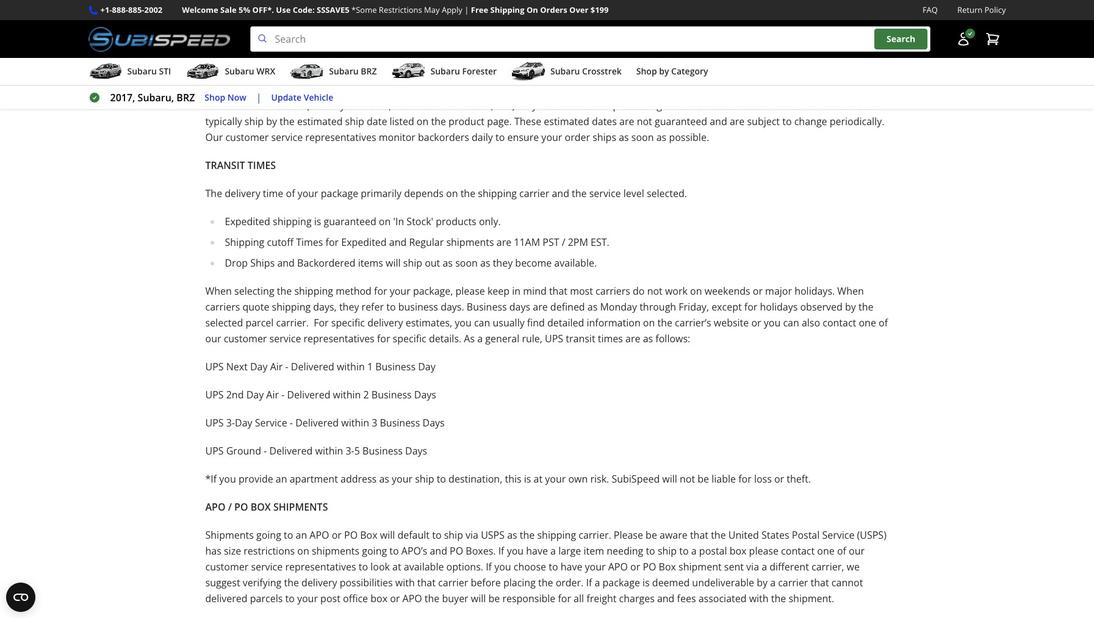 Task type: locate. For each thing, give the bounding box(es) containing it.
soon inside . orders requiring additional verification (security concerns, incorrect information, etc.) may need additional processing time. items listed as "on order" or "out of stock" typically ship by the estimated ship date listed on the product page. these estimated dates are not guaranteed and are subject to change periodically. our customer service representatives monitor backorders daily to ensure your order ships as soon as possible.
[[632, 131, 654, 144]]

2 additional from the left
[[565, 99, 610, 112]]

is right this
[[524, 472, 531, 486]]

0 vertical spatial shipping
[[490, 4, 525, 15]]

have up choose
[[526, 544, 548, 558]]

open widget image
[[6, 583, 35, 612]]

shipments going to an apo or po box will default to ship via usps as the shipping carrier. please be aware that the united states postal service (usps) has size restrictions on shipments going to apo's and po boxes. if you have a large item needing to ship to a postal box please contact one of our customer service representatives to look at available options. if you choose to have your apo or po box shipment sent via a different carrier, we suggest verifying the delivery possibilities with that carrier before placing the order. if a package is deemed undeliverable by a carrier that cannot delivered parcels to your post office box or apo the buyer will be responsible for all freight charges and fees associated with the shipment.
[[205, 529, 887, 605]]

please up days.
[[456, 284, 485, 298]]

business for ups next day air - delivered within 1 business day
[[375, 360, 416, 374]]

0 vertical spatial guaranteed
[[655, 115, 707, 128]]

to left apo's
[[390, 544, 399, 558]]

subaru for subaru sti
[[127, 65, 157, 77]]

an down shipments
[[296, 529, 307, 542]]

- for 2nd
[[281, 388, 285, 402]]

brz up concerns,
[[361, 65, 377, 77]]

day down details. on the bottom left of the page
[[418, 360, 436, 374]]

2 vertical spatial delivery
[[302, 576, 337, 590]]

pst up "items"
[[695, 83, 712, 96]]

2 vertical spatial via
[[746, 560, 759, 574]]

guaranteed inside . orders requiring additional verification (security concerns, incorrect information, etc.) may need additional processing time. items listed as "on order" or "out of stock" typically ship by the estimated ship date listed on the product page. these estimated dates are not guaranteed and are subject to change periodically. our customer service representatives monitor backorders daily to ensure your order ships as soon as possible.
[[655, 115, 707, 128]]

1 vertical spatial orders
[[766, 83, 797, 96]]

time
[[277, 55, 300, 68]]

delivery inside shipments going to an apo or po box will default to ship via usps as the shipping carrier. please be aware that the united states postal service (usps) has size restrictions on shipments going to apo's and po boxes. if you have a large item needing to ship to a postal box please contact one of our customer service representatives to look at available options. if you choose to have your apo or po box shipment sent via a different carrier, we suggest verifying the delivery possibilities with that carrier before placing the order. if a package is deemed undeliverable by a carrier that cannot delivered parcels to your post office box or apo the buyer will be responsible for all freight charges and fees associated with the shipment.
[[302, 576, 337, 590]]

containing
[[263, 83, 311, 96]]

estimated
[[297, 115, 343, 128], [544, 115, 589, 128]]

1 horizontal spatial |
[[465, 4, 469, 15]]

0 vertical spatial please
[[456, 284, 485, 298]]

when
[[205, 284, 232, 298], [837, 284, 864, 298]]

representatives inside when selecting the shipping method for your package, please keep in mind that most carriers do not work on weekends or major holidays. when carriers quote shipping days, they refer to business days. business days are defined as monday through friday, except for holidays observed by the selected parcel carrier.  for specific delivery estimates, you can usually find detailed information on the carrier's website or you can also contact one of our customer service representatives for specific details. as a general rule, ups transit times are as follows:
[[304, 332, 375, 345]]

search
[[887, 33, 916, 45]]

1 vertical spatial 3-
[[346, 444, 354, 458]]

with down available at the left bottom
[[395, 576, 415, 590]]

delivery inside when selecting the shipping method for your package, please keep in mind that most carriers do not work on weekends or major holidays. when carriers quote shipping days, they refer to business days. business days are defined as monday through friday, except for holidays observed by the selected parcel carrier.  for specific delivery estimates, you can usually find detailed information on the carrier's website or you can also contact one of our customer service representatives for specific details. as a general rule, ups transit times are as follows:
[[367, 316, 403, 330]]

before down the options.
[[471, 576, 501, 590]]

service
[[255, 416, 287, 430], [822, 529, 855, 542]]

air
[[270, 360, 283, 374], [266, 388, 279, 402]]

1 horizontal spatial freight
[[587, 592, 617, 605]]

the up 2pm
[[572, 187, 587, 200]]

business inside when selecting the shipping method for your package, please keep in mind that most carriers do not work on weekends or major holidays. when carriers quote shipping days, they refer to business days. business days are defined as monday through friday, except for holidays observed by the selected parcel carrier.  for specific delivery estimates, you can usually find detailed information on the carrier's website or you can also contact one of our customer service representatives for specific details. as a general rule, ups transit times are as follows:
[[467, 300, 507, 314]]

guaranteed down time.
[[655, 115, 707, 128]]

a up order.
[[550, 544, 556, 558]]

an for provide
[[276, 472, 287, 486]]

0 horizontal spatial carriers
[[205, 300, 240, 314]]

1 horizontal spatial brz
[[361, 65, 377, 77]]

ups for ups 3-day service - delivered within 3 business days
[[205, 416, 224, 430]]

etc.
[[408, 27, 425, 40]]

0 horizontal spatial service
[[255, 416, 287, 430]]

wrx
[[257, 65, 275, 77]]

shop
[[636, 65, 657, 77], [205, 91, 225, 103]]

except
[[712, 300, 742, 314]]

usually inside simply select the free shipping option during checkout. this offer excludes shipments going to alaska, hawaii, military boxes, and items too large to ship via a standard carrier. these items are usually large freight or bulky items such as engine blocks, etc.
[[801, 11, 833, 24]]

1 vertical spatial our
[[849, 544, 865, 558]]

0 vertical spatial listed
[[341, 83, 366, 96]]

by inside . orders requiring additional verification (security concerns, incorrect information, etc.) may need additional processing time. items listed as "on order" or "out of stock" typically ship by the estimated ship date listed on the product page. these estimated dates are not guaranteed and are subject to change periodically. our customer service representatives monitor backorders daily to ensure your order ships as soon as possible.
[[266, 115, 277, 128]]

and inside . orders requiring additional verification (security concerns, incorrect information, etc.) may need additional processing time. items listed as "on order" or "out of stock" typically ship by the estimated ship date listed on the product page. these estimated dates are not guaranteed and are subject to change periodically. our customer service representatives monitor backorders daily to ensure your order ships as soon as possible.
[[710, 115, 727, 128]]

2002
[[144, 4, 162, 15]]

can
[[474, 316, 490, 330], [783, 316, 799, 330]]

transit
[[566, 332, 595, 345]]

delivered up apartment
[[269, 444, 313, 458]]

within for 1
[[337, 360, 365, 374]]

only.
[[479, 215, 501, 228]]

delivered up ups ground - delivered within 3-5 business days
[[295, 416, 339, 430]]

representatives inside shipments going to an apo or po box will default to ship via usps as the shipping carrier. please be aware that the united states postal service (usps) has size restrictions on shipments going to apo's and po boxes. if you have a large item needing to ship to a postal box please contact one of our customer service representatives to look at available options. if you choose to have your apo or po box shipment sent via a different carrier, we suggest verifying the delivery possibilities with that carrier before placing the order. if a package is deemed undeliverable by a carrier that cannot delivered parcels to your post office box or apo the buyer will be responsible for all freight charges and fees associated with the shipment.
[[285, 560, 356, 574]]

0 vertical spatial is
[[314, 215, 321, 228]]

0 horizontal spatial have
[[526, 544, 548, 558]]

0 horizontal spatial when
[[205, 284, 232, 298]]

freight inside simply select the free shipping option during checkout. this offer excludes shipments going to alaska, hawaii, military boxes, and items too large to ship via a standard carrier. these items are usually large freight or bulky items such as engine blocks, etc.
[[205, 27, 235, 40]]

or up possibilities
[[332, 529, 342, 542]]

- for next
[[285, 360, 288, 374]]

drop
[[225, 256, 248, 270]]

look
[[371, 560, 390, 574]]

please inside shipments going to an apo or po box will default to ship via usps as the shipping carrier. please be aware that the united states postal service (usps) has size restrictions on shipments going to apo's and po boxes. if you have a large item needing to ship to a postal box please contact one of our customer service representatives to look at available options. if you choose to have your apo or po box shipment sent via a different carrier, we suggest verifying the delivery possibilities with that carrier before placing the order. if a package is deemed undeliverable by a carrier that cannot delivered parcels to your post office box or apo the buyer will be responsible for all freight charges and fees associated with the shipment.
[[749, 544, 779, 558]]

that inside when selecting the shipping method for your package, please keep in mind that most carriers do not work on weekends or major holidays. when carriers quote shipping days, they refer to business days. business days are defined as monday through friday, except for holidays observed by the selected parcel carrier.  for specific delivery estimates, you can usually find detailed information on the carrier's website or you can also contact one of our customer service representatives for specific details. as a general rule, ups transit times are as follows:
[[549, 284, 568, 298]]

po left 'box'
[[234, 500, 248, 514]]

0 horizontal spatial one
[[817, 544, 835, 558]]

not down processing
[[637, 115, 652, 128]]

2 vertical spatial customer
[[205, 560, 249, 574]]

to inside when selecting the shipping method for your package, please keep in mind that most carriers do not work on weekends or major holidays. when carriers quote shipping days, they refer to business days. business days are defined as monday through friday, except for holidays observed by the selected parcel carrier.  for specific delivery estimates, you can usually find detailed information on the carrier's website or you can also contact one of our customer service representatives for specific details. as a general rule, ups transit times are as follows:
[[386, 300, 396, 314]]

shipments inside shipments going to an apo or po box will default to ship via usps as the shipping carrier. please be aware that the united states postal service (usps) has size restrictions on shipments going to apo's and po boxes. if you have a large item needing to ship to a postal box please contact one of our customer service representatives to look at available options. if you choose to have your apo or po box shipment sent via a different carrier, we suggest verifying the delivery possibilities with that carrier before placing the order. if a package is deemed undeliverable by a carrier that cannot delivered parcels to your post office box or apo the buyer will be responsible for all freight charges and fees associated with the shipment.
[[312, 544, 360, 558]]

can left the also
[[783, 316, 799, 330]]

have up order.
[[561, 560, 582, 574]]

2 vertical spatial is
[[643, 576, 650, 590]]

large
[[566, 11, 589, 24], [836, 11, 858, 24], [558, 544, 581, 558]]

or left major
[[753, 284, 763, 298]]

shop now link
[[205, 91, 246, 105]]

days right 2
[[414, 388, 436, 402]]

are down processing
[[619, 115, 634, 128]]

.
[[761, 83, 763, 96]]

simply select the free shipping option during checkout. this offer excludes shipments going to alaska, hawaii, military boxes, and items too large to ship via a standard carrier. these items are usually large freight or bulky items such as engine blocks, etc.
[[205, 0, 877, 40]]

5 subaru from the left
[[550, 65, 580, 77]]

by inside when selecting the shipping method for your package, please keep in mind that most carriers do not work on weekends or major holidays. when carriers quote shipping days, they refer to business days. business days are defined as monday through friday, except for holidays observed by the selected parcel carrier.  for specific delivery estimates, you can usually find detailed information on the carrier's website or you can also contact one of our customer service representatives for specific details. as a general rule, ups transit times are as follows:
[[845, 300, 856, 314]]

by
[[659, 65, 669, 77], [266, 115, 277, 128], [845, 300, 856, 314], [757, 576, 768, 590]]

contact inside shipments going to an apo or po box will default to ship via usps as the shipping carrier. please be aware that the united states postal service (usps) has size restrictions on shipments going to apo's and po boxes. if you have a large item needing to ship to a postal box please contact one of our customer service representatives to look at available options. if you choose to have your apo or po box shipment sent via a different carrier, we suggest verifying the delivery possibilities with that carrier before placing the order. if a package is deemed undeliverable by a carrier that cannot delivered parcels to your post office box or apo the buyer will be responsible for all freight charges and fees associated with the shipment.
[[781, 544, 815, 558]]

/ up shipments
[[228, 500, 232, 514]]

1 horizontal spatial package
[[603, 576, 640, 590]]

1 vertical spatial with
[[749, 592, 769, 605]]

the left shipment.
[[771, 592, 786, 605]]

times
[[296, 236, 323, 249]]

representatives inside . orders requiring additional verification (security concerns, incorrect information, etc.) may need additional processing time. items listed as "on order" or "out of stock" typically ship by the estimated ship date listed on the product page. these estimated dates are not guaranteed and are subject to change periodically. our customer service representatives monitor backorders daily to ensure your order ships as soon as possible.
[[305, 131, 376, 144]]

1 subaru from the left
[[127, 65, 157, 77]]

an inside shipments going to an apo or po box will default to ship via usps as the shipping carrier. please be aware that the united states postal service (usps) has size restrictions on shipments going to apo's and po boxes. if you have a large item needing to ship to a postal box please contact one of our customer service representatives to look at available options. if you choose to have your apo or po box shipment sent via a different carrier, we suggest verifying the delivery possibilities with that carrier before placing the order. if a package is deemed undeliverable by a carrier that cannot delivered parcels to your post office box or apo the buyer will be responsible for all freight charges and fees associated with the shipment.
[[296, 529, 307, 542]]

shop inside dropdown button
[[636, 65, 657, 77]]

3pm
[[721, 83, 742, 96]]

expedited
[[225, 215, 270, 228], [341, 236, 387, 249]]

- up ups 2nd day air - delivered within 2 business days
[[285, 360, 288, 374]]

service inside when selecting the shipping method for your package, please keep in mind that most carriers do not work on weekends or major holidays. when carriers quote shipping days, they refer to business days. business days are defined as monday through friday, except for holidays observed by the selected parcel carrier.  for specific delivery estimates, you can usually find detailed information on the carrier's website or you can also contact one of our customer service representatives for specific details. as a general rule, ups transit times are as follows:
[[269, 332, 301, 345]]

1 horizontal spatial please
[[749, 544, 779, 558]]

shipments up such
[[272, 11, 320, 24]]

and inside simply select the free shipping option during checkout. this offer excludes shipments going to alaska, hawaii, military boxes, and items too large to ship via a standard carrier. these items are usually large freight or bulky items such as engine blocks, etc.
[[501, 11, 518, 24]]

1 vertical spatial at
[[392, 560, 401, 574]]

subispeed logo image
[[88, 26, 230, 52]]

soon down processing
[[632, 131, 654, 144]]

1 vertical spatial soon
[[455, 256, 478, 270]]

carrier. inside shipments going to an apo or po box will default to ship via usps as the shipping carrier. please be aware that the united states postal service (usps) has size restrictions on shipments going to apo's and po boxes. if you have a large item needing to ship to a postal box please contact one of our customer service representatives to look at available options. if you choose to have your apo or po box shipment sent via a different carrier, we suggest verifying the delivery possibilities with that carrier before placing the order. if a package is deemed undeliverable by a carrier that cannot delivered parcels to your post office box or apo the buyer will be responsible for all freight charges and fees associated with the shipment.
[[579, 529, 611, 542]]

subaru up placed
[[550, 65, 580, 77]]

these inside . orders requiring additional verification (security concerns, incorrect information, etc.) may need additional processing time. items listed as "on order" or "out of stock" typically ship by the estimated ship date listed on the product page. these estimated dates are not guaranteed and are subject to change periodically. our customer service representatives monitor backorders daily to ensure your order ships as soon as possible.
[[514, 115, 541, 128]]

on
[[569, 83, 581, 96], [417, 115, 429, 128], [446, 187, 458, 200], [379, 215, 391, 228], [690, 284, 702, 298], [643, 316, 655, 330], [297, 544, 309, 558]]

options.
[[446, 560, 483, 574]]

1 vertical spatial they
[[339, 300, 359, 314]]

delivered for 1
[[291, 360, 334, 374]]

1 horizontal spatial one
[[859, 316, 876, 330]]

before
[[634, 83, 664, 96], [471, 576, 501, 590]]

if down the usps
[[498, 544, 504, 558]]

2 vertical spatial listed
[[390, 115, 414, 128]]

0 horizontal spatial carrier.
[[579, 529, 611, 542]]

your inside . orders requiring additional verification (security concerns, incorrect information, etc.) may need additional processing time. items listed as "on order" or "out of stock" typically ship by the estimated ship date listed on the product page. these estimated dates are not guaranteed and are subject to change periodically. our customer service representatives monitor backorders daily to ensure your order ships as soon as possible.
[[541, 131, 562, 144]]

4 subaru from the left
[[430, 65, 460, 77]]

within for 3
[[341, 416, 369, 430]]

1 vertical spatial contact
[[781, 544, 815, 558]]

1 horizontal spatial going
[[322, 11, 347, 24]]

0 horizontal spatial shipping
[[225, 236, 264, 249]]

delivered
[[291, 360, 334, 374], [287, 388, 330, 402], [295, 416, 339, 430], [269, 444, 313, 458]]

are left subject
[[730, 115, 745, 128]]

weekday
[[592, 83, 631, 96]]

package
[[321, 187, 358, 200], [603, 576, 640, 590]]

ship down simply
[[603, 11, 622, 24]]

0 vertical spatial brz
[[361, 65, 377, 77]]

1 vertical spatial one
[[817, 544, 835, 558]]

need
[[539, 99, 562, 112]]

subaru for subaru wrx
[[225, 65, 254, 77]]

ups ground - delivered within 3-5 business days
[[205, 444, 427, 458]]

1 horizontal spatial these
[[727, 11, 754, 24]]

service left level
[[589, 187, 621, 200]]

usually inside when selecting the shipping method for your package, please keep in mind that most carriers do not work on weekends or major holidays. when carriers quote shipping days, they refer to business days. business days are defined as monday through friday, except for holidays observed by the selected parcel carrier.  for specific delivery estimates, you can usually find detailed information on the carrier's website or you can also contact one of our customer service representatives for specific details. as a general rule, ups transit times are as follows:
[[493, 316, 525, 330]]

service down restrictions
[[251, 560, 283, 574]]

1 horizontal spatial box
[[730, 544, 747, 558]]

0 vertical spatial package
[[321, 187, 358, 200]]

0 horizontal spatial shop
[[205, 91, 225, 103]]

one inside shipments going to an apo or po box will default to ship via usps as the shipping carrier. please be aware that the united states postal service (usps) has size restrictions on shipments going to apo's and po boxes. if you have a large item needing to ship to a postal box please contact one of our customer service representatives to look at available options. if you choose to have your apo or po box shipment sent via a different carrier, we suggest verifying the delivery possibilities with that carrier before placing the order. if a package is deemed undeliverable by a carrier that cannot delivered parcels to your post office box or apo the buyer will be responsible for all freight charges and fees associated with the shipment.
[[817, 544, 835, 558]]

1 horizontal spatial an
[[296, 529, 307, 542]]

subaru for subaru crosstrek
[[550, 65, 580, 77]]

0 horizontal spatial brz
[[177, 91, 195, 104]]

2 vertical spatial be
[[488, 592, 500, 605]]

1 vertical spatial via
[[466, 529, 478, 542]]

1 vertical spatial stock"
[[857, 99, 885, 112]]

0 vertical spatial |
[[465, 4, 469, 15]]

specific
[[331, 316, 365, 330], [393, 332, 426, 345]]

estimates,
[[406, 316, 452, 330]]

0 horizontal spatial expedited
[[225, 215, 270, 228]]

(security
[[306, 99, 345, 112]]

will down shipping cutoff times for expedited and regular shipments are 11am pst / 2pm est.
[[386, 256, 401, 270]]

size
[[224, 544, 241, 558]]

"in
[[381, 83, 393, 96]]

0 horizontal spatial carrier
[[438, 576, 468, 590]]

products
[[436, 215, 476, 228]]

guaranteed
[[655, 115, 707, 128], [324, 215, 376, 228]]

1 vertical spatial representatives
[[304, 332, 375, 345]]

2 vertical spatial representatives
[[285, 560, 356, 574]]

2 horizontal spatial going
[[362, 544, 387, 558]]

1 vertical spatial be
[[646, 529, 657, 542]]

$199
[[591, 4, 609, 15]]

customer inside . orders requiring additional verification (security concerns, incorrect information, etc.) may need additional processing time. items listed as "on order" or "out of stock" typically ship by the estimated ship date listed on the product page. these estimated dates are not guaranteed and are subject to change periodically. our customer service representatives monitor backorders daily to ensure your order ships as soon as possible.
[[225, 131, 269, 144]]

brz inside dropdown button
[[361, 65, 377, 77]]

0 vertical spatial days
[[414, 388, 436, 402]]

1 horizontal spatial usually
[[801, 11, 833, 24]]

welcome
[[182, 4, 218, 15]]

via right sent
[[746, 560, 759, 574]]

times
[[248, 159, 276, 172]]

time.
[[665, 99, 688, 112]]

a subaru sti thumbnail image image
[[88, 62, 122, 81]]

be left the aware
[[646, 529, 657, 542]]

2nd
[[226, 388, 244, 402]]

order.
[[556, 576, 584, 590]]

verifying
[[243, 576, 281, 590]]

shipments inside simply select the free shipping option during checkout. this offer excludes shipments going to alaska, hawaii, military boxes, and items too large to ship via a standard carrier. these items are usually large freight or bulky items such as engine blocks, etc.
[[272, 11, 320, 24]]

pst
[[695, 83, 712, 96], [543, 236, 559, 249]]

0 horizontal spatial usually
[[493, 316, 525, 330]]

1 vertical spatial package
[[603, 576, 640, 590]]

shop for shop now
[[205, 91, 225, 103]]

change
[[794, 115, 827, 128]]

ship down concerns,
[[345, 115, 364, 128]]

at right this
[[534, 472, 543, 486]]

day
[[250, 360, 268, 374], [418, 360, 436, 374], [246, 388, 264, 402], [235, 416, 252, 430]]

of inside . orders requiring additional verification (security concerns, incorrect information, etc.) may need additional processing time. items listed as "on order" or "out of stock" typically ship by the estimated ship date listed on the product page. these estimated dates are not guaranteed and are subject to change periodically. our customer service representatives monitor backorders daily to ensure your order ships as soon as possible.
[[846, 99, 855, 112]]

1 vertical spatial have
[[561, 560, 582, 574]]

0 horizontal spatial stock"
[[395, 83, 423, 96]]

*if you provide an apartment address as your ship to destination, this is at your own risk. subispeed will not be liable for loss or theft.
[[205, 472, 814, 486]]

parcel
[[246, 316, 274, 330]]

1 horizontal spatial carrier.
[[691, 11, 724, 24]]

to up restrictions
[[284, 529, 293, 542]]

one
[[859, 316, 876, 330], [817, 544, 835, 558]]

carriers up selected
[[205, 300, 240, 314]]

shipping inside simply select the free shipping option during checkout. this offer excludes shipments going to alaska, hawaii, military boxes, and items too large to ship via a standard carrier. these items are usually large freight or bulky items such as engine blocks, etc.
[[706, 0, 745, 9]]

0 horizontal spatial pst
[[543, 236, 559, 249]]

shipping up choose
[[537, 529, 576, 542]]

representatives down (security
[[305, 131, 376, 144]]

service inside . orders requiring additional verification (security concerns, incorrect information, etc.) may need additional processing time. items listed as "on order" or "out of stock" typically ship by the estimated ship date listed on the product page. these estimated dates are not guaranteed and are subject to change periodically. our customer service representatives monitor backorders daily to ensure your order ships as soon as possible.
[[271, 131, 303, 144]]

service down verification
[[271, 131, 303, 144]]

as inside shipments going to an apo or po box will default to ship via usps as the shipping carrier. please be aware that the united states postal service (usps) has size restrictions on shipments going to apo's and po boxes. if you have a large item needing to ship to a postal box please contact one of our customer service representatives to look at available options. if you choose to have your apo or po box shipment sent via a different carrier, we suggest verifying the delivery possibilities with that carrier before placing the order. if a package is deemed undeliverable by a carrier that cannot delivered parcels to your post office box or apo the buyer will be responsible for all freight charges and fees associated with the shipment.
[[507, 529, 517, 542]]

package up charges
[[603, 576, 640, 590]]

1 can from the left
[[474, 316, 490, 330]]

1 horizontal spatial if
[[498, 544, 504, 558]]

by right undeliverable
[[757, 576, 768, 590]]

service inside shipments going to an apo or po box will default to ship via usps as the shipping carrier. please be aware that the united states postal service (usps) has size restrictions on shipments going to apo's and po boxes. if you have a large item needing to ship to a postal box please contact one of our customer service representatives to look at available options. if you choose to have your apo or po box shipment sent via a different carrier, we suggest verifying the delivery possibilities with that carrier before placing the order. if a package is deemed undeliverable by a carrier that cannot delivered parcels to your post office box or apo the buyer will be responsible for all freight charges and fees associated with the shipment.
[[251, 560, 283, 574]]

0 vertical spatial carriers
[[596, 284, 630, 298]]

alaska,
[[362, 11, 394, 24]]

1 vertical spatial box
[[659, 560, 676, 574]]

0 vertical spatial these
[[727, 11, 754, 24]]

expedited down time
[[225, 215, 270, 228]]

the right observed
[[859, 300, 874, 314]]

sti
[[159, 65, 171, 77]]

the up products at left top
[[461, 187, 475, 200]]

days
[[509, 300, 530, 314]]

box up look
[[360, 529, 377, 542]]

going up such
[[322, 11, 347, 24]]

selected
[[205, 316, 243, 330]]

subaru for subaru brz
[[329, 65, 359, 77]]

1 horizontal spatial carriers
[[596, 284, 630, 298]]

stock" up incorrect
[[395, 83, 423, 96]]

ups for ups 2nd day air - delivered within 2 business days
[[205, 388, 224, 402]]

or inside simply select the free shipping option during checkout. this offer excludes shipments going to alaska, hawaii, military boxes, and items too large to ship via a standard carrier. these items are usually large freight or bulky items such as engine blocks, etc.
[[238, 27, 248, 40]]

1 horizontal spatial contact
[[823, 316, 856, 330]]

listed down subaru brz
[[341, 83, 366, 96]]

these down may
[[514, 115, 541, 128]]

within
[[337, 360, 365, 374], [333, 388, 361, 402], [341, 416, 369, 430], [315, 444, 343, 458]]

subaru forester button
[[391, 60, 497, 85]]

shop by category button
[[636, 60, 708, 85]]

shipping
[[706, 0, 745, 9], [478, 187, 517, 200], [273, 215, 312, 228], [294, 284, 333, 298], [272, 300, 311, 314], [537, 529, 576, 542]]

freight inside shipments going to an apo or po box will default to ship via usps as the shipping carrier. please be aware that the united states postal service (usps) has size restrictions on shipments going to apo's and po boxes. if you have a large item needing to ship to a postal box please contact one of our customer service representatives to look at available options. if you choose to have your apo or po box shipment sent via a different carrier, we suggest verifying the delivery possibilities with that carrier before placing the order. if a package is deemed undeliverable by a carrier that cannot delivered parcels to your post office box or apo the buyer will be responsible for all freight charges and fees associated with the shipment.
[[587, 592, 617, 605]]

1 horizontal spatial expedited
[[341, 236, 387, 249]]

freight down offer
[[205, 27, 235, 40]]

2 vertical spatial not
[[680, 472, 695, 486]]

as right ships
[[619, 131, 629, 144]]

a subaru crosstrek thumbnail image image
[[511, 62, 546, 81]]

po up possibilities
[[344, 529, 358, 542]]

package up expedited shipping is guaranteed on 'in stock' products only.
[[321, 187, 358, 200]]

update vehicle button
[[271, 91, 333, 105]]

1 vertical spatial an
[[296, 529, 307, 542]]

representatives down for
[[304, 332, 375, 345]]

via up boxes. in the left of the page
[[466, 529, 478, 542]]

subaru left sti
[[127, 65, 157, 77]]

to up order.
[[549, 560, 558, 574]]

2 estimated from the left
[[544, 115, 589, 128]]

days for ups 3-day service - delivered within 3 business days
[[423, 416, 445, 430]]

fees
[[677, 592, 696, 605]]

within for 2
[[333, 388, 361, 402]]

1 vertical spatial customer
[[224, 332, 267, 345]]

1 vertical spatial brz
[[177, 91, 195, 104]]

0 horizontal spatial /
[[228, 500, 232, 514]]

contact down 'postal'
[[781, 544, 815, 558]]

customer
[[225, 131, 269, 144], [224, 332, 267, 345], [205, 560, 249, 574]]

update
[[271, 91, 302, 103]]

1 when from the left
[[205, 284, 232, 298]]

faq link
[[923, 4, 938, 17]]

option
[[748, 0, 777, 9]]

or down "excludes"
[[238, 27, 248, 40]]

0 vertical spatial shipments
[[272, 11, 320, 24]]

contact down observed
[[823, 316, 856, 330]]

please inside when selecting the shipping method for your package, please keep in mind that most carriers do not work on weekends or major holidays. when carriers quote shipping days, they refer to business days. business days are defined as monday through friday, except for holidays observed by the selected parcel carrier.  for specific delivery estimates, you can usually find detailed information on the carrier's website or you can also contact one of our customer service representatives for specific details. as a general rule, ups transit times are as follows:
[[456, 284, 485, 298]]

one right the also
[[859, 316, 876, 330]]

0 vertical spatial /
[[715, 83, 719, 96]]

shipping up drop
[[225, 236, 264, 249]]

0 horizontal spatial soon
[[455, 256, 478, 270]]

on down subaru crosstrek at the top
[[569, 83, 581, 96]]

0 horizontal spatial before
[[471, 576, 501, 590]]

they inside when selecting the shipping method for your package, please keep in mind that most carriers do not work on weekends or major holidays. when carriers quote shipping days, they refer to business days. business days are defined as monday through friday, except for holidays observed by the selected parcel carrier.  for specific delivery estimates, you can usually find detailed information on the carrier's website or you can also contact one of our customer service representatives for specific details. as a general rule, ups transit times are as follows:
[[339, 300, 359, 314]]

1 horizontal spatial soon
[[632, 131, 654, 144]]

0 horizontal spatial please
[[456, 284, 485, 298]]

0 vertical spatial at
[[534, 472, 543, 486]]

days right 5
[[405, 444, 427, 458]]

1 vertical spatial pst
[[543, 236, 559, 249]]

ships
[[593, 131, 616, 144]]

are inside simply select the free shipping option during checkout. this offer excludes shipments going to alaska, hawaii, military boxes, and items too large to ship via a standard carrier. these items are usually large freight or bulky items such as engine blocks, etc.
[[784, 11, 799, 24]]

3
[[372, 416, 377, 430]]

boxes.
[[466, 544, 496, 558]]

items left too
[[521, 11, 546, 24]]

at inside shipments going to an apo or po box will default to ship via usps as the shipping carrier. please be aware that the united states postal service (usps) has size restrictions on shipments going to apo's and po boxes. if you have a large item needing to ship to a postal box please contact one of our customer service representatives to look at available options. if you choose to have your apo or po box shipment sent via a different carrier, we suggest verifying the delivery possibilities with that carrier before placing the order. if a package is deemed undeliverable by a carrier that cannot delivered parcels to your post office box or apo the buyer will be responsible for all freight charges and fees associated with the shipment.
[[392, 560, 401, 574]]

1 vertical spatial days
[[423, 416, 445, 430]]

for up refer at the left
[[374, 284, 387, 298]]

these down option
[[727, 11, 754, 24]]

1 horizontal spatial specific
[[393, 332, 426, 345]]

destination,
[[449, 472, 502, 486]]

a subaru wrx thumbnail image image
[[186, 62, 220, 81]]

0 vertical spatial box
[[360, 529, 377, 542]]

specific right for
[[331, 316, 365, 330]]

1 vertical spatial /
[[562, 236, 565, 249]]

1 vertical spatial these
[[514, 115, 541, 128]]

box
[[360, 529, 377, 542], [659, 560, 676, 574]]

a subaru forester thumbnail image image
[[391, 62, 426, 81]]

1 horizontal spatial via
[[625, 11, 638, 24]]

3 subaru from the left
[[329, 65, 359, 77]]

items
[[690, 99, 716, 112]]

a inside simply select the free shipping option during checkout. this offer excludes shipments going to alaska, hawaii, military boxes, and items too large to ship via a standard carrier. these items are usually large freight or bulky items such as engine blocks, etc.
[[640, 11, 645, 24]]

on right depends
[[446, 187, 458, 200]]

delivery down transit times
[[225, 187, 260, 200]]

additional up typically
[[205, 99, 251, 112]]

+1-
[[100, 4, 112, 15]]

shop up processing
[[636, 65, 657, 77]]

postal
[[699, 544, 727, 558]]

is up charges
[[643, 576, 650, 590]]

listed down 3pm
[[718, 99, 743, 112]]

est.
[[591, 236, 609, 249]]

all
[[574, 592, 584, 605]]

regular
[[409, 236, 444, 249]]

freight right all
[[587, 592, 617, 605]]

quote
[[243, 300, 269, 314]]

2 subaru from the left
[[225, 65, 254, 77]]

0 vertical spatial going
[[322, 11, 347, 24]]

the
[[668, 0, 683, 9], [465, 83, 480, 96], [280, 115, 295, 128], [431, 115, 446, 128], [461, 187, 475, 200], [572, 187, 587, 200], [277, 284, 292, 298], [859, 300, 874, 314], [657, 316, 672, 330], [520, 529, 535, 542], [711, 529, 726, 542], [284, 576, 299, 590], [538, 576, 553, 590], [425, 592, 440, 605], [771, 592, 786, 605]]

shipping right free
[[706, 0, 745, 9]]

or up change
[[810, 99, 820, 112]]

0 vertical spatial customer
[[225, 131, 269, 144]]

suggest
[[205, 576, 240, 590]]

not right do
[[647, 284, 663, 298]]

orders inside . orders requiring additional verification (security concerns, incorrect information, etc.) may need additional processing time. items listed as "on order" or "out of stock" typically ship by the estimated ship date listed on the product page. these estimated dates are not guaranteed and are subject to change periodically. our customer service representatives monitor backorders daily to ensure your order ships as soon as possible.
[[766, 83, 797, 96]]

that up the defined
[[549, 284, 568, 298]]

the right selecting
[[277, 284, 292, 298]]

free
[[471, 4, 488, 15]]



Task type: describe. For each thing, give the bounding box(es) containing it.
1 additional from the left
[[205, 99, 251, 112]]

processing
[[613, 99, 662, 112]]

shipping up only.
[[478, 187, 517, 200]]

delivered for 2
[[287, 388, 330, 402]]

0 horizontal spatial is
[[314, 215, 321, 228]]

air for 2nd
[[266, 388, 279, 402]]

the up information,
[[465, 83, 480, 96]]

items down option
[[756, 11, 781, 24]]

0 vertical spatial before
[[634, 83, 664, 96]]

0 horizontal spatial 3-
[[226, 416, 235, 430]]

days for ups 2nd day air - delivered within 2 business days
[[414, 388, 436, 402]]

items up (security
[[313, 83, 338, 96]]

items up method
[[358, 256, 383, 270]]

hawaii,
[[396, 11, 429, 24]]

states
[[762, 529, 789, 542]]

most
[[570, 284, 593, 298]]

0 vertical spatial box
[[730, 544, 747, 558]]

to down page.
[[495, 131, 505, 144]]

loss
[[754, 472, 772, 486]]

by inside shop by category dropdown button
[[659, 65, 669, 77]]

typically
[[205, 115, 242, 128]]

as inside simply select the free shipping option during checkout. this offer excludes shipments going to alaska, hawaii, military boxes, and items too large to ship via a standard carrier. these items are usually large freight or bulky items such as engine blocks, etc.
[[329, 27, 339, 40]]

and down cutoff
[[277, 256, 295, 270]]

delivered
[[205, 592, 248, 605]]

you up placing at the bottom of page
[[494, 560, 511, 574]]

or right website
[[751, 316, 761, 330]]

0 vertical spatial expedited
[[225, 215, 270, 228]]

0 vertical spatial they
[[493, 256, 513, 270]]

this
[[505, 472, 522, 486]]

day for ups 2nd day air - delivered within 2 business days
[[246, 388, 264, 402]]

a down subaru crosstrek at the top
[[584, 83, 589, 96]]

weekends
[[705, 284, 750, 298]]

2 can from the left
[[783, 316, 799, 330]]

business right 5
[[363, 444, 403, 458]]

day for ups 3-day service - delivered within 3 business days
[[235, 416, 252, 430]]

offer
[[205, 11, 227, 24]]

address
[[340, 472, 377, 486]]

as left follows:
[[643, 332, 653, 345]]

+1-888-885-2002
[[100, 4, 162, 15]]

a right order.
[[595, 576, 600, 590]]

12pm
[[667, 83, 693, 96]]

to right default
[[432, 529, 442, 542]]

details.
[[429, 332, 461, 345]]

day
[[510, 83, 526, 96]]

to right over
[[591, 11, 601, 24]]

on inside shipments going to an apo or po box will default to ship via usps as the shipping carrier. please be aware that the united states postal service (usps) has size restrictions on shipments going to apo's and po boxes. if you have a large item needing to ship to a postal box please contact one of our customer service representatives to look at available options. if you choose to have your apo or po box shipment sent via a different carrier, we suggest verifying the delivery possibilities with that carrier before placing the order. if a package is deemed undeliverable by a carrier that cannot delivered parcels to your post office box or apo the buyer will be responsible for all freight charges and fees associated with the shipment.
[[297, 544, 309, 558]]

for left loss
[[738, 472, 752, 486]]

. orders requiring additional verification (security concerns, incorrect information, etc.) may need additional processing time. items listed as "on order" or "out of stock" typically ship by the estimated ship date listed on the product page. these estimated dates are not guaranteed and are subject to change periodically. our customer service representatives monitor backorders daily to ensure your order ships as soon as possible.
[[205, 83, 885, 144]]

observed
[[800, 300, 843, 314]]

may
[[424, 4, 440, 15]]

our inside shipments going to an apo or po box will default to ship via usps as the shipping carrier. please be aware that the united states postal service (usps) has size restrictions on shipments going to apo's and po boxes. if you have a large item needing to ship to a postal box please contact one of our customer service representatives to look at available options. if you choose to have your apo or po box shipment sent via a different carrier, we suggest verifying the delivery possibilities with that carrier before placing the order. if a package is deemed undeliverable by a carrier that cannot delivered parcels to your post office box or apo the buyer will be responsible for all freight charges and fees associated with the shipment.
[[849, 544, 865, 558]]

+1-888-885-2002 link
[[100, 4, 162, 17]]

to left destination,
[[437, 472, 446, 486]]

your left own
[[545, 472, 566, 486]]

too
[[548, 11, 564, 24]]

the up choose
[[520, 529, 535, 542]]

for right except
[[744, 300, 758, 314]]

2 horizontal spatial if
[[586, 576, 592, 590]]

your down item
[[585, 560, 606, 574]]

of inside when selecting the shipping method for your package, please keep in mind that most carriers do not work on weekends or major holidays. when carriers quote shipping days, they refer to business days. business days are defined as monday through friday, except for holidays observed by the selected parcel carrier.  for specific delivery estimates, you can usually find detailed information on the carrier's website or you can also contact one of our customer service representatives for specific details. as a general rule, ups transit times are as follows:
[[879, 316, 888, 330]]

885-
[[128, 4, 144, 15]]

sssave5
[[317, 4, 349, 15]]

shipping inside shipments going to an apo or po box will default to ship via usps as the shipping carrier. please be aware that the united states postal service (usps) has size restrictions on shipments going to apo's and po boxes. if you have a large item needing to ship to a postal box please contact one of our customer service representatives to look at available options. if you choose to have your apo or po box shipment sent via a different carrier, we suggest verifying the delivery possibilities with that carrier before placing the order. if a package is deemed undeliverable by a carrier that cannot delivered parcels to your post office box or apo the buyer will be responsible for all freight charges and fees associated with the shipment.
[[537, 529, 576, 542]]

the up postal
[[711, 529, 726, 542]]

on up friday,
[[690, 284, 702, 298]]

this
[[858, 0, 877, 9]]

day for ups next day air - delivered within 1 business day
[[250, 360, 268, 374]]

as left "in
[[368, 83, 378, 96]]

to down order"
[[782, 115, 792, 128]]

to right "parcels" at the left
[[285, 592, 295, 605]]

by inside shipments going to an apo or po box will default to ship via usps as the shipping carrier. please be aware that the united states postal service (usps) has size restrictions on shipments going to apo's and po boxes. if you have a large item needing to ship to a postal box please contact one of our customer service representatives to look at available options. if you choose to have your apo or po box shipment sent via a different carrier, we suggest verifying the delivery possibilities with that carrier before placing the order. if a package is deemed undeliverable by a carrier that cannot delivered parcels to your post office box or apo the buyer will be responsible for all freight charges and fees associated with the shipment.
[[757, 576, 768, 590]]

0 horizontal spatial if
[[486, 560, 492, 574]]

one inside when selecting the shipping method for your package, please keep in mind that most carriers do not work on weekends or major holidays. when carriers quote shipping days, they refer to business days. business days are defined as monday through friday, except for holidays observed by the selected parcel carrier.  for specific delivery estimates, you can usually find detailed information on the carrier's website or you can also contact one of our customer service representatives for specific details. as a general rule, ups transit times are as follows:
[[859, 316, 876, 330]]

apo down *if
[[205, 500, 225, 514]]

1 vertical spatial shipping
[[225, 236, 264, 249]]

shipping cutoff times for expedited and regular shipments are 11am pst / 2pm est.
[[225, 236, 609, 249]]

1 horizontal spatial be
[[646, 529, 657, 542]]

11am
[[514, 236, 540, 249]]

search button
[[874, 29, 928, 49]]

0 horizontal spatial package
[[321, 187, 358, 200]]

bulky
[[250, 27, 275, 40]]

2 horizontal spatial carrier
[[778, 576, 808, 590]]

ship down verification
[[245, 115, 264, 128]]

restrictions
[[379, 4, 422, 15]]

the inside simply select the free shipping option during checkout. this offer excludes shipments going to alaska, hawaii, military boxes, and items too large to ship via a standard carrier. these items are usually large freight or bulky items such as engine blocks, etc.
[[668, 0, 683, 9]]

as up keep
[[480, 256, 490, 270]]

1 vertical spatial is
[[524, 472, 531, 486]]

the delivery time of your package primarily depends on the shipping carrier and the service level selected.
[[205, 187, 687, 200]]

via inside simply select the free shipping option during checkout. this offer excludes shipments going to alaska, hawaii, military boxes, and items too large to ship via a standard carrier. these items are usually large freight or bulky items such as engine blocks, etc.
[[625, 11, 638, 24]]

888-
[[112, 4, 128, 15]]

the down verification
[[280, 115, 295, 128]]

not inside . orders requiring additional verification (security concerns, incorrect information, etc.) may need additional processing time. items listed as "on order" or "out of stock" typically ship by the estimated ship date listed on the product page. these estimated dates are not guaranteed and are subject to change periodically. our customer service representatives monitor backorders daily to ensure your order ships as soon as possible.
[[637, 115, 652, 128]]

0 horizontal spatial be
[[488, 592, 500, 605]]

to right needing
[[646, 544, 655, 558]]

ups for ups next day air - delivered within 1 business day
[[205, 360, 224, 374]]

- right ground
[[264, 444, 267, 458]]

primarily
[[361, 187, 402, 200]]

0 vertical spatial be
[[698, 472, 709, 486]]

possible.
[[669, 131, 709, 144]]

before inside shipments going to an apo or po box will default to ship via usps as the shipping carrier. please be aware that the united states postal service (usps) has size restrictions on shipments going to apo's and po boxes. if you have a large item needing to ship to a postal box please contact one of our customer service representatives to look at available options. if you choose to have your apo or po box shipment sent via a different carrier, we suggest verifying the delivery possibilities with that carrier before placing the order. if a package is deemed undeliverable by a carrier that cannot delivered parcels to your post office box or apo the buyer will be responsible for all freight charges and fees associated with the shipment.
[[471, 576, 501, 590]]

a left different
[[762, 560, 767, 574]]

- for 3-
[[290, 416, 293, 430]]

ups for ups ground - delivered within 3-5 business days
[[205, 444, 224, 458]]

cannot
[[832, 576, 863, 590]]

1 horizontal spatial carrier
[[519, 187, 549, 200]]

placed
[[537, 83, 567, 96]]

0 vertical spatial delivery
[[225, 187, 260, 200]]

or right loss
[[774, 472, 784, 486]]

2 vertical spatial days
[[405, 444, 427, 458]]

0 vertical spatial specific
[[331, 316, 365, 330]]

air for next
[[270, 360, 283, 374]]

are left '11am'
[[497, 236, 511, 249]]

shipping up cutoff
[[273, 215, 312, 228]]

1 vertical spatial listed
[[718, 99, 743, 112]]

backorders
[[418, 131, 469, 144]]

ups inside when selecting the shipping method for your package, please keep in mind that most carriers do not work on weekends or major holidays. when carriers quote shipping days, they refer to business days. business days are defined as monday through friday, except for holidays observed by the selected parcel carrier.  for specific delivery estimates, you can usually find detailed information on the carrier's website or you can also contact one of our customer service representatives for specific details. as a general rule, ups transit times are as follows:
[[545, 332, 563, 345]]

return policy link
[[957, 4, 1006, 17]]

ups next day air - delivered within 1 business day
[[205, 360, 436, 374]]

an for to
[[296, 529, 307, 542]]

within left 5
[[315, 444, 343, 458]]

refer
[[362, 300, 384, 314]]

service inside shipments going to an apo or po box will default to ship via usps as the shipping carrier. please be aware that the united states postal service (usps) has size restrictions on shipments going to apo's and po boxes. if you have a large item needing to ship to a postal box please contact one of our customer service representatives to look at available options. if you choose to have your apo or po box shipment sent via a different carrier, we suggest verifying the delivery possibilities with that carrier before placing the order. if a package is deemed undeliverable by a carrier that cannot delivered parcels to your post office box or apo the buyer will be responsible for all freight charges and fees associated with the shipment.
[[822, 529, 855, 542]]

follows:
[[656, 332, 690, 345]]

subaru crosstrek
[[550, 65, 622, 77]]

or down possibilities
[[390, 592, 400, 605]]

are right times
[[626, 332, 640, 345]]

est
[[744, 83, 761, 96]]

the right verifying
[[284, 576, 299, 590]]

that up postal
[[690, 529, 708, 542]]

button image
[[956, 32, 971, 46]]

theft.
[[787, 472, 811, 486]]

apo down needing
[[608, 560, 628, 574]]

faq
[[923, 4, 938, 15]]

apo / po box shipments
[[205, 500, 328, 514]]

deemed
[[652, 576, 690, 590]]

update vehicle
[[271, 91, 333, 103]]

ship left destination,
[[415, 472, 434, 486]]

your inside when selecting the shipping method for your package, please keep in mind that most carriers do not work on weekends or major holidays. when carriers quote shipping days, they refer to business days. business days are defined as monday through friday, except for holidays observed by the selected parcel carrier.  for specific delivery estimates, you can usually find detailed information on the carrier's website or you can also contact one of our customer service representatives for specific details. as a general rule, ups transit times are as follows:
[[390, 284, 411, 298]]

general
[[485, 332, 519, 345]]

1 vertical spatial specific
[[393, 332, 426, 345]]

1 horizontal spatial at
[[534, 472, 543, 486]]

for down refer at the left
[[377, 332, 390, 345]]

0 horizontal spatial |
[[256, 91, 262, 104]]

days.
[[441, 300, 464, 314]]

defined
[[550, 300, 585, 314]]

package inside shipments going to an apo or po box will default to ship via usps as the shipping carrier. please be aware that the united states postal service (usps) has size restrictions on shipments going to apo's and po boxes. if you have a large item needing to ship to a postal box please contact one of our customer service representatives to look at available options. if you choose to have your apo or po box shipment sent via a different carrier, we suggest verifying the delivery possibilities with that carrier before placing the order. if a package is deemed undeliverable by a carrier that cannot delivered parcels to your post office box or apo the buyer will be responsible for all freight charges and fees associated with the shipment.
[[603, 576, 640, 590]]

1 vertical spatial carriers
[[205, 300, 240, 314]]

as down the 'est'
[[745, 99, 755, 112]]

0 horizontal spatial with
[[395, 576, 415, 590]]

1 vertical spatial going
[[256, 529, 281, 542]]

a down different
[[770, 576, 776, 590]]

that down available at the left bottom
[[417, 576, 436, 590]]

ship up the options.
[[444, 529, 463, 542]]

customer inside when selecting the shipping method for your package, please keep in mind that most carriers do not work on weekends or major holidays. when carriers quote shipping days, they refer to business days. business days are defined as monday through friday, except for holidays observed by the selected parcel carrier.  for specific delivery estimates, you can usually find detailed information on the carrier's website or you can also contact one of our customer service representatives for specific details. as a general rule, ups transit times are as follows:
[[224, 332, 267, 345]]

return
[[957, 4, 983, 15]]

such
[[305, 27, 326, 40]]

business
[[398, 300, 438, 314]]

0 horizontal spatial via
[[466, 529, 478, 542]]

use
[[276, 4, 291, 15]]

a subaru brz thumbnail image image
[[290, 62, 324, 81]]

these inside simply select the free shipping option during checkout. this offer excludes shipments going to alaska, hawaii, military boxes, and items too large to ship via a standard carrier. these items are usually large freight or bulky items such as engine blocks, etc.
[[727, 11, 754, 24]]

and up 2pm
[[552, 187, 569, 200]]

large down checkout.
[[836, 11, 858, 24]]

and down ''in' on the top left
[[389, 236, 407, 249]]

the left buyer
[[425, 592, 440, 605]]

shipment.
[[789, 592, 834, 605]]

large right too
[[566, 11, 589, 24]]

checkout.
[[812, 0, 856, 9]]

shipping left days,
[[272, 300, 311, 314]]

selected.
[[647, 187, 687, 200]]

you right *if
[[219, 472, 236, 486]]

is inside shipments going to an apo or po box will default to ship via usps as the shipping carrier. please be aware that the united states postal service (usps) has size restrictions on shipments going to apo's and po boxes. if you have a large item needing to ship to a postal box please contact one of our customer service representatives to look at available options. if you choose to have your apo or po box shipment sent via a different carrier, we suggest verifying the delivery possibilities with that carrier before placing the order. if a package is deemed undeliverable by a carrier that cannot delivered parcels to your post office box or apo the buyer will be responsible for all freight charges and fees associated with the shipment.
[[643, 576, 650, 590]]

'in
[[393, 215, 404, 228]]

0 vertical spatial orders
[[540, 4, 567, 15]]

will right subispeed
[[662, 472, 677, 486]]

shipping up days,
[[294, 284, 333, 298]]

military
[[432, 11, 466, 24]]

0 vertical spatial stock"
[[395, 83, 423, 96]]

0 horizontal spatial box
[[360, 529, 377, 542]]

apo down shipments
[[310, 529, 329, 542]]

information,
[[437, 99, 493, 112]]

as right out
[[443, 256, 453, 270]]

for up backordered
[[326, 236, 339, 249]]

requiring
[[800, 83, 842, 96]]

delivered for 3
[[295, 416, 339, 430]]

our
[[205, 131, 223, 144]]

will up incorrect
[[426, 83, 441, 96]]

page.
[[487, 115, 512, 128]]

level
[[623, 187, 644, 200]]

po up the options.
[[450, 544, 463, 558]]

a up shipment
[[691, 544, 697, 558]]

website
[[714, 316, 749, 330]]

you down holidays
[[764, 316, 781, 330]]

subaru wrx button
[[186, 60, 275, 85]]

associated
[[699, 592, 747, 605]]

(usps)
[[857, 529, 887, 542]]

ship up information,
[[443, 83, 462, 96]]

business for ups 3-day service - delivered within 3 business days
[[380, 416, 420, 430]]

mind
[[523, 284, 547, 298]]

2 vertical spatial /
[[228, 500, 232, 514]]

engine
[[341, 27, 372, 40]]

on down the through
[[643, 316, 655, 330]]

1
[[367, 360, 373, 374]]

ship down the aware
[[658, 544, 677, 558]]

free
[[685, 0, 704, 9]]

ship inside simply select the free shipping option during checkout. this offer excludes shipments going to alaska, hawaii, military boxes, and items too large to ship via a standard carrier. these items are usually large freight or bulky items such as engine blocks, etc.
[[603, 11, 622, 24]]

as right the 'address'
[[379, 472, 389, 486]]

*if
[[205, 472, 217, 486]]

carrier. inside simply select the free shipping option during checkout. this offer excludes shipments going to alaska, hawaii, military boxes, and items too large to ship via a standard carrier. these items are usually large freight or bulky items such as engine blocks, etc.
[[691, 11, 724, 24]]

2pm
[[568, 236, 588, 249]]

stock" inside . orders requiring additional verification (security concerns, incorrect information, etc.) may need additional processing time. items listed as "on order" or "out of stock" typically ship by the estimated ship date listed on the product page. these estimated dates are not guaranteed and are subject to change periodically. our customer service representatives monitor backorders daily to ensure your order ships as soon as possible.
[[857, 99, 885, 112]]

1 horizontal spatial /
[[562, 236, 565, 249]]

when selecting the shipping method for your package, please keep in mind that most carriers do not work on weekends or major holidays. when carriers quote shipping days, they refer to business days. business days are defined as monday through friday, except for holidays observed by the selected parcel carrier.  for specific delivery estimates, you can usually find detailed information on the carrier's website or you can also contact one of our customer service representatives for specific details. as a general rule, ups transit times are as follows:
[[205, 284, 888, 345]]

for inside shipments going to an apo or po box will default to ship via usps as the shipping carrier. please be aware that the united states postal service (usps) has size restrictions on shipments going to apo's and po boxes. if you have a large item needing to ship to a postal box please contact one of our customer service representatives to look at available options. if you choose to have your apo or po box shipment sent via a different carrier, we suggest verifying the delivery possibilities with that carrier before placing the order. if a package is deemed undeliverable by a carrier that cannot delivered parcels to your post office box or apo the buyer will be responsible for all freight charges and fees associated with the shipment.
[[558, 592, 571, 605]]

shop for shop by category
[[636, 65, 657, 77]]

customer inside shipments going to an apo or po box will default to ship via usps as the shipping carrier. please be aware that the united states postal service (usps) has size restrictions on shipments going to apo's and po boxes. if you have a large item needing to ship to a postal box please contact one of our customer service representatives to look at available options. if you choose to have your apo or po box shipment sent via a different carrier, we suggest verifying the delivery possibilities with that carrier before placing the order. if a package is deemed undeliverable by a carrier that cannot delivered parcels to your post office box or apo the buyer will be responsible for all freight charges and fees associated with the shipment.
[[205, 560, 249, 574]]

welcome sale 5% off*. use code: sssave5
[[182, 4, 349, 15]]

1 vertical spatial guaranteed
[[324, 215, 376, 228]]

your left post
[[297, 592, 318, 605]]

contact inside when selecting the shipping method for your package, please keep in mind that most carriers do not work on weekends or major holidays. when carriers quote shipping days, they refer to business days. business days are defined as monday through friday, except for holidays observed by the selected parcel carrier.  for specific delivery estimates, you can usually find detailed information on the carrier's website or you can also contact one of our customer service representatives for specific details. as a general rule, ups transit times are as follows:
[[823, 316, 856, 330]]

1 horizontal spatial listed
[[390, 115, 414, 128]]

same
[[482, 83, 507, 96]]

needing
[[607, 544, 643, 558]]

1 estimated from the left
[[297, 115, 343, 128]]

shipments
[[205, 529, 254, 542]]

0 horizontal spatial box
[[371, 592, 388, 605]]

code:
[[293, 4, 315, 15]]

subaru wrx
[[225, 65, 275, 77]]

shipment
[[679, 560, 722, 574]]

on left ''in' on the top left
[[379, 215, 391, 228]]

business for ups 2nd day air - delivered within 2 business days
[[372, 388, 412, 402]]

going inside simply select the free shipping option during checkout. this offer excludes shipments going to alaska, hawaii, military boxes, and items too large to ship via a standard carrier. these items are usually large freight or bulky items such as engine blocks, etc.
[[322, 11, 347, 24]]

will left default
[[380, 529, 395, 542]]

the down the through
[[657, 316, 672, 330]]

as down most
[[588, 300, 598, 314]]

subaru,
[[138, 91, 174, 104]]

1 vertical spatial shipments
[[446, 236, 494, 249]]

to up engine
[[350, 11, 359, 24]]

a inside when selecting the shipping method for your package, please keep in mind that most carriers do not work on weekends or major holidays. when carriers quote shipping days, they refer to business days. business days are defined as monday through friday, except for holidays observed by the selected parcel carrier.  for specific delivery estimates, you can usually find detailed information on the carrier's website or you can also contact one of our customer service representatives for specific details. as a general rule, ups transit times are as follows:
[[477, 332, 483, 345]]

most orders containing items listed as "in stock" will ship the same day if placed on a weekday before 12pm pst / 3pm est
[[205, 83, 761, 96]]

you up choose
[[507, 544, 524, 558]]

verification
[[253, 99, 304, 112]]

become
[[515, 256, 552, 270]]

2 when from the left
[[837, 284, 864, 298]]

subaru sti button
[[88, 60, 171, 85]]

apo down available at the left bottom
[[402, 592, 422, 605]]

or inside . orders requiring additional verification (security concerns, incorrect information, etc.) may need additional processing time. items listed as "on order" or "out of stock" typically ship by the estimated ship date listed on the product page. these estimated dates are not guaranteed and are subject to change periodically. our customer service representatives monitor backorders daily to ensure your order ships as soon as possible.
[[810, 99, 820, 112]]

on inside . orders requiring additional verification (security concerns, incorrect information, etc.) may need additional processing time. items listed as "on order" or "out of stock" typically ship by the estimated ship date listed on the product page. these estimated dates are not guaranteed and are subject to change periodically. our customer service representatives monitor backorders daily to ensure your order ships as soon as possible.
[[417, 115, 429, 128]]

search input field
[[250, 26, 930, 52]]

and up available at the left bottom
[[430, 544, 447, 558]]

0 horizontal spatial listed
[[341, 83, 366, 96]]

1 horizontal spatial pst
[[695, 83, 712, 96]]

po up deemed
[[643, 560, 656, 574]]

dates
[[592, 115, 617, 128]]

subaru for subaru forester
[[430, 65, 460, 77]]

to up possibilities
[[359, 560, 368, 574]]

will right buyer
[[471, 592, 486, 605]]

large inside shipments going to an apo or po box will default to ship via usps as the shipping carrier. please be aware that the united states postal service (usps) has size restrictions on shipments going to apo's and po boxes. if you have a large item needing to ship to a postal box please contact one of our customer service representatives to look at available options. if you choose to have your apo or po box shipment sent via a different carrier, we suggest verifying the delivery possibilities with that carrier before placing the order. if a package is deemed undeliverable by a carrier that cannot delivered parcels to your post office box or apo the buyer will be responsible for all freight charges and fees associated with the shipment.
[[558, 544, 581, 558]]

1 horizontal spatial shipping
[[490, 4, 525, 15]]

of inside shipments going to an apo or po box will default to ship via usps as the shipping carrier. please be aware that the united states postal service (usps) has size restrictions on shipments going to apo's and po boxes. if you have a large item needing to ship to a postal box please contact one of our customer service representatives to look at available options. if you choose to have your apo or po box shipment sent via a different carrier, we suggest verifying the delivery possibilities with that carrier before placing the order. if a package is deemed undeliverable by a carrier that cannot delivered parcels to your post office box or apo the buyer will be responsible for all freight charges and fees associated with the shipment.
[[837, 544, 846, 558]]

our inside when selecting the shipping method for your package, please keep in mind that most carriers do not work on weekends or major holidays. when carriers quote shipping days, they refer to business days. business days are defined as monday through friday, except for holidays observed by the selected parcel carrier.  for specific delivery estimates, you can usually find detailed information on the carrier's website or you can also contact one of our customer service representatives for specific details. as a general rule, ups transit times are as follows:
[[205, 332, 221, 345]]

time
[[263, 187, 283, 200]]

stock'
[[407, 215, 433, 228]]

not inside when selecting the shipping method for your package, please keep in mind that most carriers do not work on weekends or major holidays. when carriers quote shipping days, they refer to business days. business days are defined as monday through friday, except for holidays observed by the selected parcel carrier.  for specific delivery estimates, you can usually find detailed information on the carrier's website or you can also contact one of our customer service representatives for specific details. as a general rule, ups transit times are as follows:
[[647, 284, 663, 298]]

your right time
[[298, 187, 318, 200]]

available
[[404, 560, 444, 574]]



Task type: vqa. For each thing, say whether or not it's contained in the screenshot.
right CAN
yes



